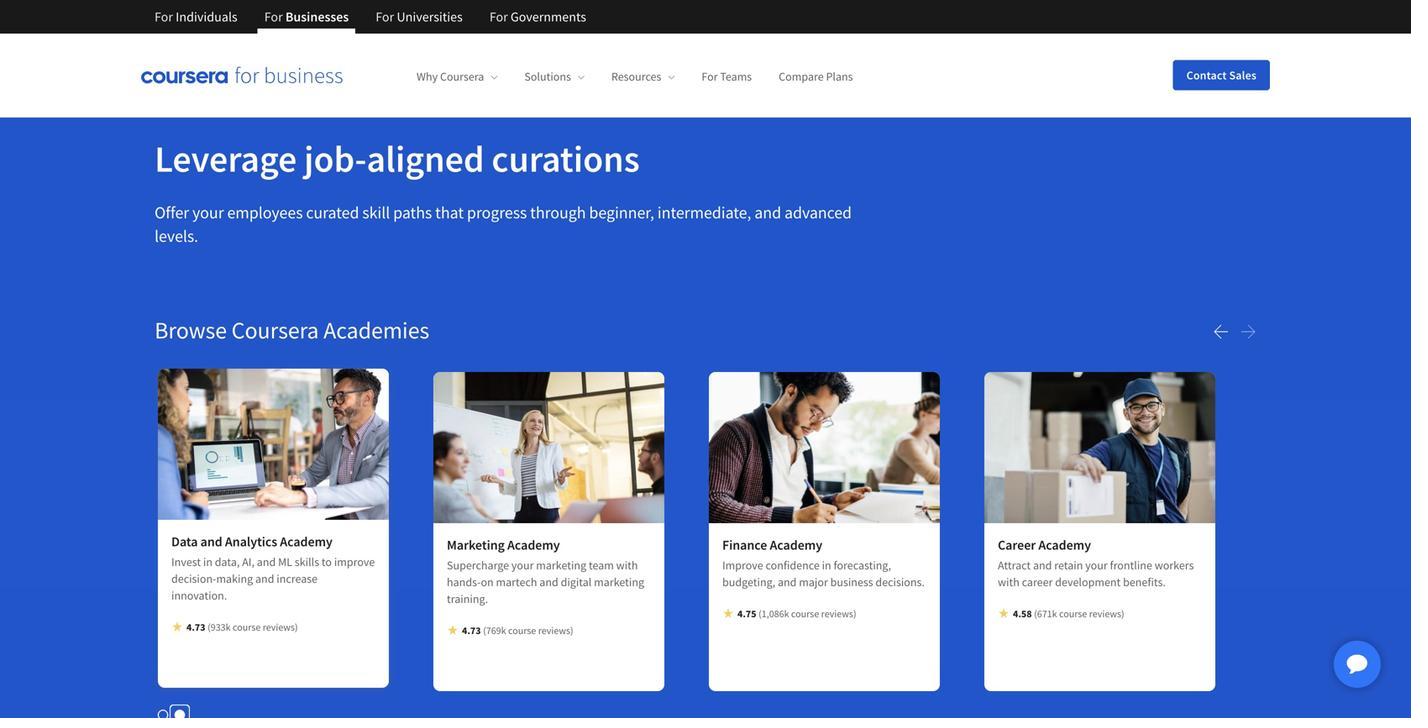 Task type: locate. For each thing, give the bounding box(es) containing it.
contact sales button
[[1173, 60, 1270, 90]]

your inside the career academy attract and retain your frontline workers with career development benefits.
[[1085, 558, 1108, 573]]

1 horizontal spatial with
[[998, 574, 1020, 590]]

development
[[1055, 574, 1121, 590]]

with right team at the bottom left of page
[[616, 558, 638, 573]]

0 horizontal spatial with
[[616, 558, 638, 573]]

course right the 769k
[[508, 624, 536, 637]]

4.73
[[186, 621, 205, 634], [462, 624, 481, 637]]

banner navigation
[[141, 0, 600, 34]]

academy inside the career academy attract and retain your frontline workers with career development benefits.
[[1039, 537, 1091, 553]]

( right 4.58
[[1034, 607, 1037, 620]]

0 vertical spatial with
[[616, 558, 638, 573]]

0 horizontal spatial 4.73
[[186, 621, 205, 634]]

academy inside the finance academy improve confidence in forecasting, budgeting, and major business decisions.
[[770, 537, 822, 553]]

1 horizontal spatial your
[[512, 558, 534, 573]]

that
[[435, 202, 464, 223]]

( down innovation.
[[208, 621, 211, 634]]

and
[[755, 202, 781, 223], [200, 533, 222, 550], [257, 554, 276, 569], [1033, 558, 1052, 573], [255, 571, 274, 586], [540, 574, 558, 590], [778, 574, 797, 590]]

marketing
[[536, 558, 586, 573], [594, 574, 644, 590]]

0 horizontal spatial coursera
[[232, 315, 319, 345]]

and left the advanced
[[755, 202, 781, 223]]

for left governments
[[490, 8, 508, 25]]

for
[[155, 8, 173, 25], [264, 8, 283, 25], [376, 8, 394, 25], [490, 8, 508, 25], [702, 69, 718, 84]]

your up the development
[[1085, 558, 1108, 573]]

academy up martech
[[507, 537, 560, 553]]

progress
[[467, 202, 527, 223]]

your up martech
[[512, 558, 534, 573]]

reviews for confidence
[[821, 607, 853, 620]]

for left universities
[[376, 8, 394, 25]]

reviews down business
[[821, 607, 853, 620]]

in
[[203, 554, 213, 569], [822, 558, 831, 573]]

attract
[[998, 558, 1031, 573]]

reviews for academy
[[263, 621, 295, 634]]

4.73 for analytics
[[186, 621, 205, 634]]

coursera
[[440, 69, 484, 84], [232, 315, 319, 345]]

in inside the finance academy improve confidence in forecasting, budgeting, and major business decisions.
[[822, 558, 831, 573]]

1 horizontal spatial in
[[822, 558, 831, 573]]

with down attract
[[998, 574, 1020, 590]]

1 vertical spatial coursera
[[232, 315, 319, 345]]

data and analytics academy invest in data, ai, and ml skills to improve decision-making and increase innovation.
[[171, 533, 375, 603]]

for for universities
[[376, 8, 394, 25]]

prepare workers for entry-level digital jobs image
[[985, 372, 1216, 523]]

and inside marketing academy supercharge your marketing team with hands-on martech and digital marketing training.
[[540, 574, 558, 590]]

4.73 ( 769k course reviews )
[[462, 624, 573, 637]]

aligned
[[367, 135, 484, 182]]

for governments
[[490, 8, 586, 25]]

4.58
[[1013, 607, 1032, 620]]

business
[[830, 574, 873, 590]]

course
[[791, 607, 819, 620], [1059, 607, 1087, 620], [233, 621, 261, 634], [508, 624, 536, 637]]

levels.
[[155, 225, 198, 246]]

solutions link
[[524, 69, 585, 84]]

hands-
[[447, 574, 481, 590]]

analytics
[[225, 533, 277, 550]]

769k
[[486, 624, 506, 637]]

1 vertical spatial marketing
[[594, 574, 644, 590]]

academy inside marketing academy supercharge your marketing team with hands-on martech and digital marketing training.
[[507, 537, 560, 553]]

contact
[[1187, 68, 1227, 83]]

through
[[530, 202, 586, 223]]

course right "671k" at the right bottom of page
[[1059, 607, 1087, 620]]

intermediate,
[[658, 202, 751, 223]]

1,086k
[[762, 607, 789, 620]]

)
[[853, 607, 857, 620], [1121, 607, 1125, 620], [295, 621, 298, 634], [570, 624, 573, 637]]

on
[[481, 574, 494, 590]]

teams
[[720, 69, 752, 84]]

4.75 ( 1,086k course reviews )
[[738, 607, 857, 620]]

) for academy
[[295, 621, 298, 634]]

supercharge
[[447, 558, 509, 573]]

academies
[[155, 93, 233, 114], [323, 315, 429, 345]]

for individuals
[[155, 8, 238, 25]]

1 horizontal spatial 4.73
[[462, 624, 481, 637]]

) down increase
[[295, 621, 298, 634]]

academy for marketing
[[507, 537, 560, 553]]

course right the 1,086k
[[791, 607, 819, 620]]

1 vertical spatial with
[[998, 574, 1020, 590]]

) down benefits.
[[1121, 607, 1125, 620]]

reviews down increase
[[263, 621, 295, 634]]

0 horizontal spatial your
[[192, 202, 224, 223]]

) for and
[[1121, 607, 1125, 620]]

increase
[[277, 571, 318, 586]]

improve
[[334, 554, 375, 569]]

4.73 left 933k
[[186, 621, 205, 634]]

1 horizontal spatial coursera
[[440, 69, 484, 84]]

course right 933k
[[233, 621, 261, 634]]

academy for career
[[1039, 537, 1091, 553]]

0 vertical spatial coursera
[[440, 69, 484, 84]]

0 horizontal spatial marketing
[[536, 558, 586, 573]]

frontline
[[1110, 558, 1152, 573]]

data,
[[215, 554, 240, 569]]

( down training.
[[483, 624, 486, 637]]

marketing up digital
[[536, 558, 586, 573]]

your inside offer your employees curated skill paths that progress through beginner, intermediate, and advanced levels.
[[192, 202, 224, 223]]

in left data,
[[203, 554, 213, 569]]

course for confidence
[[791, 607, 819, 620]]

and up career
[[1033, 558, 1052, 573]]

2 horizontal spatial your
[[1085, 558, 1108, 573]]

workers
[[1155, 558, 1194, 573]]

reviews
[[821, 607, 853, 620], [1089, 607, 1121, 620], [263, 621, 295, 634], [538, 624, 570, 637]]

offer
[[155, 202, 189, 223]]

reviews down the development
[[1089, 607, 1121, 620]]

( right the 4.75
[[759, 607, 762, 620]]

) down business
[[853, 607, 857, 620]]

career
[[998, 537, 1036, 553]]

academy up confidence
[[770, 537, 822, 553]]

) down digital
[[570, 624, 573, 637]]

finance academy improve confidence in forecasting, budgeting, and major business decisions.
[[722, 537, 925, 590]]

4.73 left the 769k
[[462, 624, 481, 637]]

coursera for why
[[440, 69, 484, 84]]

with inside marketing academy supercharge your marketing team with hands-on martech and digital marketing training.
[[616, 558, 638, 573]]

for left individuals
[[155, 8, 173, 25]]

and left digital
[[540, 574, 558, 590]]

( for analytics
[[208, 621, 211, 634]]

resources link
[[611, 69, 675, 84]]

0 vertical spatial academies
[[155, 93, 233, 114]]

0 horizontal spatial academies
[[155, 93, 233, 114]]

your right offer
[[192, 202, 224, 223]]

for teams link
[[702, 69, 752, 84]]

browse
[[155, 315, 227, 345]]

your
[[192, 202, 224, 223], [512, 558, 534, 573], [1085, 558, 1108, 573]]

for left 'businesses'
[[264, 8, 283, 25]]

0 horizontal spatial in
[[203, 554, 213, 569]]

academy
[[280, 533, 333, 550], [507, 537, 560, 553], [770, 537, 822, 553], [1039, 537, 1091, 553]]

reviews down digital
[[538, 624, 570, 637]]

invest
[[171, 554, 201, 569]]

1 vertical spatial academies
[[323, 315, 429, 345]]

academy up skills
[[280, 533, 333, 550]]

training.
[[447, 591, 488, 606]]

and down confidence
[[778, 574, 797, 590]]

and inside offer your employees curated skill paths that progress through beginner, intermediate, and advanced levels.
[[755, 202, 781, 223]]

your inside marketing academy supercharge your marketing team with hands-on martech and digital marketing training.
[[512, 558, 534, 573]]

compare
[[779, 69, 824, 84]]

in inside data and analytics academy invest in data, ai, and ml skills to improve decision-making and increase innovation.
[[203, 554, 213, 569]]

4.58 ( 671k course reviews )
[[1013, 607, 1125, 620]]

for for businesses
[[264, 8, 283, 25]]

skill
[[362, 202, 390, 223]]

with
[[616, 558, 638, 573], [998, 574, 1020, 590]]

data
[[171, 533, 198, 550]]

(
[[759, 607, 762, 620], [1034, 607, 1037, 620], [208, 621, 211, 634], [483, 624, 486, 637]]

marketing down team at the bottom left of page
[[594, 574, 644, 590]]

for businesses
[[264, 8, 349, 25]]

in up major
[[822, 558, 831, 573]]

resources
[[611, 69, 661, 84]]

academy up the retain
[[1039, 537, 1091, 553]]



Task type: vqa. For each thing, say whether or not it's contained in the screenshot.


Task type: describe. For each thing, give the bounding box(es) containing it.
marketing academy supercharge your marketing team with hands-on martech and digital marketing training.
[[447, 537, 644, 606]]

marketing professional in front of whiteboard brainstorming with team image
[[433, 372, 664, 523]]

leverage job-aligned curations
[[155, 135, 640, 182]]

coursera for business image
[[141, 67, 343, 84]]

1 horizontal spatial academies
[[323, 315, 429, 345]]

making
[[216, 571, 253, 586]]

for left teams
[[702, 69, 718, 84]]

innovation.
[[171, 588, 227, 603]]

confidence
[[766, 558, 820, 573]]

decisions.
[[876, 574, 925, 590]]

( for attract
[[1034, 607, 1037, 620]]

employees
[[227, 202, 303, 223]]

coursera for browse
[[232, 315, 319, 345]]

career academy attract and retain your frontline workers with career development benefits.
[[998, 537, 1194, 590]]

671k
[[1037, 607, 1057, 620]]

compare plans
[[779, 69, 853, 84]]

businesses
[[285, 8, 349, 25]]

course for and
[[1059, 607, 1087, 620]]

academy for finance
[[770, 537, 822, 553]]

paths
[[393, 202, 432, 223]]

why
[[417, 69, 438, 84]]

with inside the career academy attract and retain your frontline workers with career development benefits.
[[998, 574, 1020, 590]]

marketing
[[447, 537, 505, 553]]

for for individuals
[[155, 8, 173, 25]]

two individuals discussing graphs shown on laptop screen image
[[158, 369, 389, 520]]

beginner,
[[589, 202, 654, 223]]

for universities
[[376, 8, 463, 25]]

individual at desk with calculator and pen reviewing paperwork image
[[709, 372, 940, 523]]

course for academy
[[233, 621, 261, 634]]

ml
[[278, 554, 292, 569]]

universities
[[397, 8, 463, 25]]

) for confidence
[[853, 607, 857, 620]]

933k
[[211, 621, 231, 634]]

sales
[[1229, 68, 1257, 83]]

leverage
[[155, 135, 297, 182]]

decision-
[[171, 571, 216, 586]]

for teams
[[702, 69, 752, 84]]

compare plans link
[[779, 69, 853, 84]]

and inside the career academy attract and retain your frontline workers with career development benefits.
[[1033, 558, 1052, 573]]

0 vertical spatial marketing
[[536, 558, 586, 573]]

) for your
[[570, 624, 573, 637]]

offer your employees curated skill paths that progress through beginner, intermediate, and advanced levels.
[[155, 202, 852, 246]]

curated
[[306, 202, 359, 223]]

browse coursera academies
[[155, 315, 429, 345]]

major
[[799, 574, 828, 590]]

for for governments
[[490, 8, 508, 25]]

to
[[322, 554, 332, 569]]

and up data,
[[200, 533, 222, 550]]

benefits.
[[1123, 574, 1166, 590]]

and inside the finance academy improve confidence in forecasting, budgeting, and major business decisions.
[[778, 574, 797, 590]]

ai,
[[242, 554, 255, 569]]

and right ai, on the left of the page
[[257, 554, 276, 569]]

( for improve
[[759, 607, 762, 620]]

team
[[589, 558, 614, 573]]

forecasting,
[[834, 558, 891, 573]]

course for your
[[508, 624, 536, 637]]

and right making
[[255, 571, 274, 586]]

curations
[[492, 135, 640, 182]]

4.75
[[738, 607, 757, 620]]

governments
[[511, 8, 586, 25]]

career
[[1022, 574, 1053, 590]]

retain
[[1054, 558, 1083, 573]]

academy inside data and analytics academy invest in data, ai, and ml skills to improve decision-making and increase innovation.
[[280, 533, 333, 550]]

individuals
[[176, 8, 238, 25]]

digital
[[561, 574, 592, 590]]

contact sales
[[1187, 68, 1257, 83]]

reviews for and
[[1089, 607, 1121, 620]]

4.73 for supercharge
[[462, 624, 481, 637]]

budgeting,
[[722, 574, 776, 590]]

solutions
[[524, 69, 571, 84]]

1 horizontal spatial marketing
[[594, 574, 644, 590]]

reviews for your
[[538, 624, 570, 637]]

improve
[[722, 558, 763, 573]]

advanced
[[785, 202, 852, 223]]

skills
[[295, 554, 319, 569]]

job-
[[304, 135, 367, 182]]

4.73 ( 933k course reviews )
[[186, 621, 298, 634]]

finance
[[722, 537, 767, 553]]

martech
[[496, 574, 537, 590]]

slides element
[[155, 706, 1257, 718]]

why coursera
[[417, 69, 484, 84]]

plans
[[826, 69, 853, 84]]

why coursera link
[[417, 69, 498, 84]]

( for supercharge
[[483, 624, 486, 637]]



